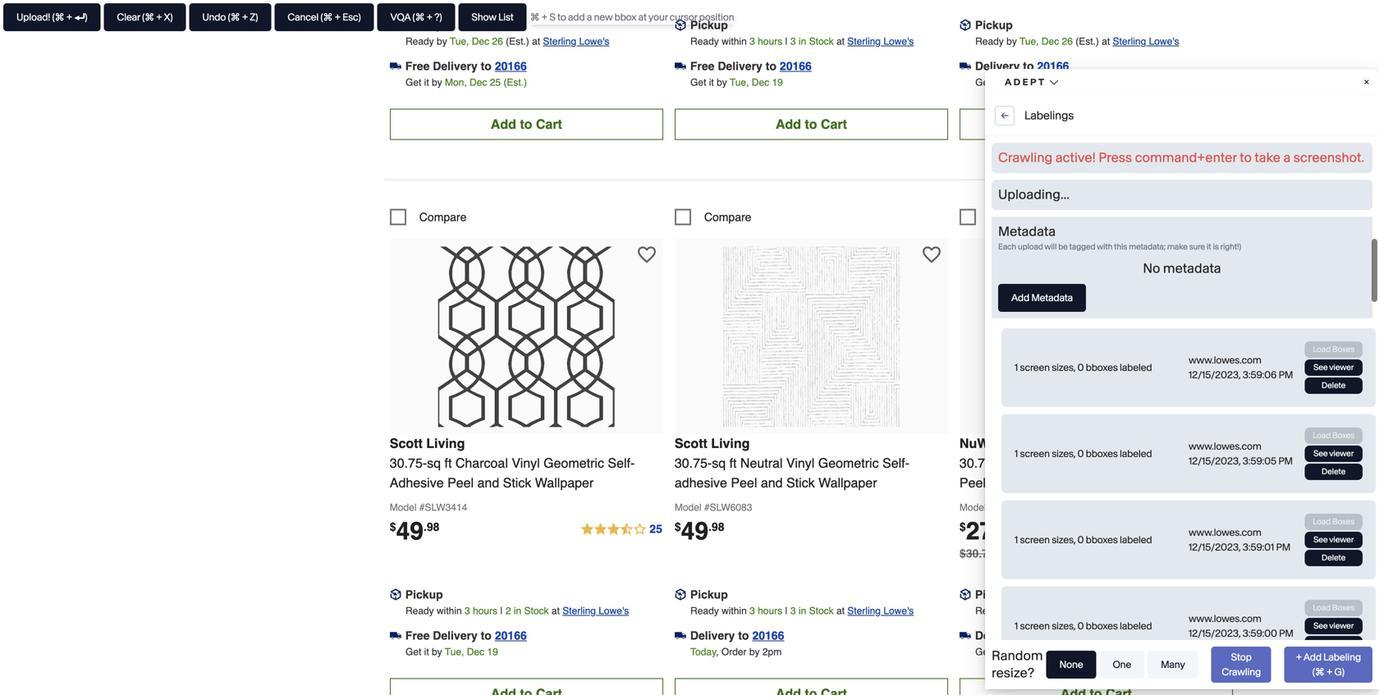 Task type: describe. For each thing, give the bounding box(es) containing it.
slw3703
[[425, 430, 467, 441]]

scott living 30.75-sq ft charcoal vinyl abstract self- adhesive peel and stick wallpaper
[[675, 364, 907, 418]]

4 stars image containing 49
[[1150, 448, 1233, 467]]

get it by
[[975, 557, 1012, 568]]

peel for 30.75-sq ft grey vinyl textured abstract 3d self-adhesive peel and stick wallpaper
[[1044, 403, 1071, 418]]

sq for grey
[[997, 383, 1011, 398]]

model # slw3703
[[390, 430, 467, 441]]

pickup image for 2nd sterling lowe's button from left
[[960, 500, 971, 511]]

$ 49 .98 for actual price $49.98 element related to second 4 stars "image" from right
[[675, 445, 724, 473]]

wallpaper inside scott living 30.75-sq ft charcoal vinyl abstract self- adhesive peel and stick wallpaper
[[820, 403, 879, 418]]

free delivery to 20166
[[975, 540, 1097, 553]]

the
[[208, 19, 224, 32]]

get it by tue, dec 19
[[406, 4, 498, 16]]

c
[[1358, 444, 1371, 449]]

abstract inside scott living 30.75-sq ft grey vinyl textured abstract 3d self-adhesive peel and stick wallpaper
[[1143, 383, 1191, 398]]

f e e d b a c k button
[[1350, 379, 1379, 481]]

it for get it by tue, dec 19
[[424, 4, 429, 16]]

scott living 30.75-sq ft charcoal vinyl abstract self-adhesive peel and stick wallpaper image
[[721, 174, 902, 355]]

ft for neutral
[[445, 383, 452, 398]]

ready within for pickup image for 2nd sterling lowe's button from left
[[975, 516, 1035, 527]]

1001001048 element
[[960, 137, 1036, 153]]

scott for scott living 30.75-sq ft charcoal vinyl abstract self- adhesive peel and stick wallpaper
[[675, 364, 708, 379]]

model for 30.75-sq ft grey vinyl textured abstract 3d self-adhesive peel and stick wallpaper
[[960, 430, 986, 441]]

get for get it by tue, dec 19
[[406, 4, 421, 16]]

charcoal
[[740, 383, 793, 398]]

.98 for 4 stars "image" containing 49
[[993, 448, 1009, 461]]

3d for 30.75-sq ft neutral vinyl textured geometric 3d self-adhesive peel and stick wallpaper
[[390, 403, 407, 418]]

2 free delivery to from the left
[[690, 540, 777, 553]]

slw3408
[[995, 430, 1037, 441]]

cart inside get it by tue, dec 19 add to cart
[[821, 44, 847, 59]]

sq for charcoal
[[712, 383, 726, 398]]

b
[[1358, 431, 1371, 437]]

adhesive for scott living 30.75-sq ft grey vinyl textured abstract 3d self-adhesive peel and stick wallpaper
[[987, 403, 1041, 418]]

1002752568 element
[[390, 137, 467, 153]]

2 ready from the left
[[690, 516, 719, 527]]

49 button
[[1150, 448, 1233, 467]]

1 lowe's from the left
[[599, 516, 629, 527]]

add inside get it by tue, dec 19 add to cart
[[776, 44, 801, 59]]

scott living 30.75-sq ft grey vinyl textured abstract 3d self-adhesive peel and stick wallpaper image
[[1006, 174, 1187, 355]]

living for neutral
[[426, 364, 465, 379]]

self- for 30.75-sq ft grey vinyl textured abstract 3d self-adhesive peel and stick wallpaper
[[960, 403, 987, 418]]

and inside scott living 30.75-sq ft charcoal vinyl abstract self- adhesive peel and stick wallpaper
[[762, 403, 784, 418]]

truck filled image
[[960, 541, 971, 552]]

1 4 stars image from the left
[[865, 448, 948, 467]]

.98 for "3.5 stars" image
[[424, 448, 440, 461]]

30.75- for 30.75-sq ft grey vinyl textured abstract 3d self-adhesive peel and stick wallpaper
[[960, 383, 997, 398]]

1002868882 element
[[390, 689, 467, 695]]

$ for actual price $49.98 element related to second 4 stars "image" from right
[[675, 448, 681, 461]]

2 e from the top
[[1358, 418, 1371, 424]]

peel for 30.75-sq ft neutral vinyl textured geometric 3d self-adhesive peel and stick wallpaper
[[495, 403, 521, 418]]

textured for abstract
[[1089, 383, 1140, 398]]

2 delivery from the left
[[718, 540, 763, 553]]

1 free from the left
[[405, 540, 430, 553]]

wall
[[227, 19, 247, 32]]

1001000856 element
[[675, 137, 752, 153]]

$ for actual price $49.98 element associated with "3.5 stars" image
[[390, 448, 396, 461]]

get for get it by tue, dec 19 add to cart
[[690, 4, 706, 16]]

3 free from the left
[[975, 540, 1000, 553]]

tue, for get it by tue, dec 19
[[445, 4, 464, 16]]

scott for scott living 30.75-sq ft grey vinyl textured abstract 3d self-adhesive peel and stick wallpaper
[[960, 364, 992, 379]]

tue, for get it by tue, dec 19 add to cart
[[730, 4, 749, 16]]

3d for 30.75-sq ft grey vinyl textured abstract 3d self-adhesive peel and stick wallpaper
[[1194, 383, 1211, 398]]

it for get it by
[[994, 557, 999, 568]]

1002899974 element
[[960, 689, 1036, 695]]

1 sterling lowe's button from the left
[[563, 513, 629, 530]]

adhesive inside scott living 30.75-sq ft charcoal vinyl abstract self- adhesive peel and stick wallpaper
[[675, 403, 729, 418]]

dec for get it by tue, dec 19
[[467, 4, 484, 16]]

2 lowe's from the left
[[1174, 516, 1204, 527]]

sterling lowe's for first sterling lowe's button from the left
[[563, 516, 629, 527]]

1001000880 element
[[675, 689, 752, 695]]

)
[[360, 19, 364, 32]]

f e e d b a c k
[[1358, 405, 1371, 455]]

dec for get it by tue, dec 19 add to cart
[[752, 4, 769, 16]]

20166 button
[[1065, 538, 1097, 554]]

get it by tue, dec 19 add to cart
[[690, 4, 847, 59]]

living for charcoal
[[711, 364, 750, 379]]

a
[[1358, 437, 1371, 444]]

49 inside 4 stars "image"
[[1219, 450, 1232, 463]]

sterling lowe's for 2nd sterling lowe's button from left
[[1138, 516, 1204, 527]]

wallpaper for 30.75-sq ft neutral vinyl textured geometric 3d self-adhesive peel and stick wallpaper
[[583, 403, 641, 418]]

1 pickup from the left
[[405, 499, 443, 512]]

model for 30.75-sq ft charcoal vinyl abstract self- adhesive peel and stick wallpaper
[[675, 430, 702, 441]]



Task type: locate. For each thing, give the bounding box(es) containing it.
0 horizontal spatial wallpaper
[[583, 403, 641, 418]]

model # slw3408
[[960, 430, 1037, 441]]

$ 49 .98 down model # slw3703
[[390, 445, 440, 473]]

1 horizontal spatial ft
[[729, 383, 737, 398]]

sq left grey
[[997, 383, 1011, 398]]

2 horizontal spatial $ 49 .98
[[960, 445, 1009, 473]]

vinyl right grey
[[1057, 383, 1086, 398]]

free
[[405, 540, 430, 553], [690, 540, 715, 553], [975, 540, 1000, 553]]

dec inside get it by tue, dec 19 add to cart
[[752, 4, 769, 16]]

living inside scott living 30.75-sq ft charcoal vinyl abstract self- adhesive peel and stick wallpaper
[[711, 364, 750, 379]]

49 for actual price $49.98 element related to 4 stars "image" containing 49
[[966, 445, 993, 473]]

0 horizontal spatial free
[[405, 540, 430, 553]]

0 horizontal spatial self-
[[410, 403, 437, 418]]

within
[[437, 516, 462, 527], [722, 516, 747, 527], [1007, 516, 1032, 527]]

3 living from the left
[[996, 364, 1035, 379]]

3 ready from the left
[[975, 516, 1004, 527]]

1 horizontal spatial adhesive
[[675, 403, 729, 418]]

sterling lowe's
[[563, 516, 629, 527], [1138, 516, 1204, 527]]

ft for grey
[[1014, 383, 1022, 398]]

by for get it by
[[1002, 557, 1012, 568]]

3 $ 49 .98 from the left
[[960, 445, 1009, 473]]

1 horizontal spatial vinyl
[[797, 383, 825, 398]]

stick for 30.75-sq ft neutral vinyl textured geometric 3d self-adhesive peel and stick wallpaper
[[550, 403, 579, 418]]

0 horizontal spatial $
[[390, 448, 396, 461]]

3 and from the left
[[1074, 403, 1096, 418]]

adhesive down neutral
[[437, 403, 491, 418]]

1 abstract from the left
[[828, 383, 876, 398]]

and for 30.75-sq ft grey vinyl textured abstract 3d self-adhesive peel and stick wallpaper
[[1074, 403, 1096, 418]]

1 $ from the left
[[390, 448, 396, 461]]

ready
[[406, 516, 434, 527], [690, 516, 719, 527], [975, 516, 1004, 527]]

2 pickup image from the left
[[960, 500, 971, 511]]

1 stick from the left
[[550, 403, 579, 418]]

2 heart outline image from the left
[[923, 174, 941, 192]]

pickup image for first sterling lowe's button from the left
[[390, 500, 401, 511]]

2 horizontal spatial living
[[996, 364, 1035, 379]]

pickup down model # slw3703
[[405, 499, 443, 512]]

1 horizontal spatial sterling lowe's button
[[1138, 513, 1204, 530]]

ready for pickup image for 2nd sterling lowe's button from left
[[975, 516, 1004, 527]]

1 and from the left
[[525, 403, 547, 418]]

stick inside scott living 30.75-sq ft neutral vinyl textured geometric 3d self-adhesive peel and stick wallpaper
[[550, 403, 579, 418]]

1 horizontal spatial 19
[[772, 4, 783, 16]]

2 .98 from the left
[[709, 448, 724, 461]]

adhesive
[[437, 403, 491, 418], [675, 403, 729, 418], [987, 403, 1041, 418]]

2 horizontal spatial model
[[960, 430, 986, 441]]

wallpaper inside scott living 30.75-sq ft neutral vinyl textured geometric 3d self-adhesive peel and stick wallpaper
[[583, 403, 641, 418]]

stick
[[550, 403, 579, 418], [788, 403, 816, 418], [1100, 403, 1128, 418]]

3 sq from the left
[[997, 383, 1011, 398]]

1 horizontal spatial actual price $49.98 element
[[675, 445, 724, 473]]

sterling lowe's button
[[563, 513, 629, 530], [1138, 513, 1204, 530]]

model left slw3408
[[960, 430, 986, 441]]

3 model from the left
[[960, 430, 986, 441]]

living
[[426, 364, 465, 379], [711, 364, 750, 379], [996, 364, 1035, 379]]

0 horizontal spatial free delivery to
[[405, 540, 492, 553]]

pickup image up truck filled image
[[960, 500, 971, 511]]

it for get it by tue, dec 19 add to cart
[[709, 4, 714, 16]]

ft inside scott living 30.75-sq ft grey vinyl textured abstract 3d self-adhesive peel and stick wallpaper
[[1014, 383, 1022, 398]]

0 horizontal spatial actual price $49.98 element
[[390, 445, 440, 473]]

2 horizontal spatial adhesive
[[987, 403, 1041, 418]]

neutral
[[456, 383, 498, 398]]

30.75- for 30.75-sq ft neutral vinyl textured geometric 3d self-adhesive peel and stick wallpaper
[[390, 383, 427, 398]]

0 horizontal spatial scott
[[390, 364, 423, 379]]

3d up '49' button
[[1194, 383, 1211, 398]]

870
[[341, 19, 360, 32]]

textured left geometric
[[533, 383, 584, 398]]

1 adhesive from the left
[[437, 403, 491, 418]]

2 horizontal spatial #
[[989, 430, 995, 441]]

2 dec from the left
[[752, 4, 769, 16]]

compare inside 1001000856 element
[[704, 138, 752, 151]]

ft inside scott living 30.75-sq ft charcoal vinyl abstract self- adhesive peel and stick wallpaper
[[729, 383, 737, 398]]

1 horizontal spatial get
[[690, 4, 706, 16]]

k
[[1358, 449, 1371, 455]]

1 heart outline image from the left
[[638, 174, 656, 192]]

$ down model # slw3408
[[960, 448, 966, 461]]

0 vertical spatial 3d
[[1194, 383, 1211, 398]]

2 textured from the left
[[1089, 383, 1140, 398]]

2 horizontal spatial vinyl
[[1057, 383, 1086, 398]]

ft
[[445, 383, 452, 398], [729, 383, 737, 398], [1014, 383, 1022, 398]]

compare for 1001001048 element
[[989, 138, 1036, 151]]

3 .98 from the left
[[993, 448, 1009, 461]]

to
[[520, 44, 532, 59], [805, 44, 817, 59], [1090, 44, 1102, 59], [481, 540, 492, 553], [766, 540, 777, 553], [1051, 540, 1061, 553], [520, 597, 532, 612], [805, 597, 817, 612]]

1 sterling lowe's from the left
[[563, 516, 629, 527]]

compare
[[419, 138, 467, 151], [704, 138, 752, 151], [989, 138, 1036, 151]]

e
[[1358, 412, 1371, 418], [1358, 418, 1371, 424]]

1 horizontal spatial sterling lowe's
[[1138, 516, 1204, 527]]

2 adhesive from the left
[[675, 403, 729, 418]]

1 model from the left
[[390, 430, 417, 441]]

$ down model # slw3703
[[390, 448, 396, 461]]

0 horizontal spatial tue,
[[445, 4, 464, 16]]

living up neutral
[[426, 364, 465, 379]]

f
[[1358, 405, 1371, 412]]

0 horizontal spatial dec
[[467, 4, 484, 16]]

0 horizontal spatial lowe's
[[599, 516, 629, 527]]

2 wallpaper from the left
[[820, 403, 879, 418]]

# for scott living 30.75-sq ft grey vinyl textured abstract 3d self-adhesive peel and stick wallpaper
[[989, 430, 995, 441]]

actual price $49.98 element for "3.5 stars" image
[[390, 445, 440, 473]]

3 within from the left
[[1007, 516, 1032, 527]]

2 peel from the left
[[732, 403, 759, 418]]

1 vertical spatial 3d
[[390, 403, 407, 418]]

1 dec from the left
[[467, 4, 484, 16]]

sq inside scott living 30.75-sq ft grey vinyl textured abstract 3d self-adhesive peel and stick wallpaper
[[997, 383, 1011, 398]]

2 horizontal spatial self-
[[960, 403, 987, 418]]

get
[[406, 4, 421, 16], [690, 4, 706, 16], [975, 557, 991, 568]]

1 within from the left
[[437, 516, 462, 527]]

2 horizontal spatial free
[[975, 540, 1000, 553]]

4 stars image
[[865, 448, 948, 467], [1150, 448, 1233, 467]]

2 horizontal spatial by
[[1002, 557, 1012, 568]]

2 horizontal spatial 30.75-
[[960, 383, 997, 398]]

.98 down model # slw3421
[[709, 448, 724, 461]]

sq left neutral
[[427, 383, 441, 398]]

vinyl inside scott living 30.75-sq ft grey vinyl textured abstract 3d self-adhesive peel and stick wallpaper
[[1057, 383, 1086, 398]]

$ 49 .98
[[390, 445, 440, 473], [675, 445, 724, 473], [960, 445, 1009, 473]]

49 for actual price $49.98 element related to second 4 stars "image" from right
[[681, 445, 709, 473]]

by
[[432, 4, 442, 16], [717, 4, 727, 16], [1002, 557, 1012, 568]]

1 compare from the left
[[419, 138, 467, 151]]

vinyl right neutral
[[502, 383, 530, 398]]

paste the wall
[[176, 19, 247, 32]]

e up d
[[1358, 412, 1371, 418]]

2 living from the left
[[711, 364, 750, 379]]

2 ready within from the left
[[690, 516, 750, 527]]

3 compare from the left
[[989, 138, 1036, 151]]

3 # from the left
[[989, 430, 995, 441]]

30.75- inside scott living 30.75-sq ft charcoal vinyl abstract self- adhesive peel and stick wallpaper
[[675, 383, 712, 398]]

2 abstract from the left
[[1143, 383, 1191, 398]]

scott inside scott living 30.75-sq ft grey vinyl textured abstract 3d self-adhesive peel and stick wallpaper
[[960, 364, 992, 379]]

0 horizontal spatial $ 49 .98
[[390, 445, 440, 473]]

scott inside scott living 30.75-sq ft neutral vinyl textured geometric 3d self-adhesive peel and stick wallpaper
[[390, 364, 423, 379]]

peel down grey
[[1044, 403, 1071, 418]]

2 model from the left
[[675, 430, 702, 441]]

ready within for pickup image corresponding to first sterling lowe's button from the left
[[406, 516, 465, 527]]

3d inside scott living 30.75-sq ft grey vinyl textured abstract 3d self-adhesive peel and stick wallpaper
[[1194, 383, 1211, 398]]

2 vinyl from the left
[[797, 383, 825, 398]]

get inside get it by tue, dec 19 add to cart
[[690, 4, 706, 16]]

living inside scott living 30.75-sq ft neutral vinyl textured geometric 3d self-adhesive peel and stick wallpaper
[[426, 364, 465, 379]]

1 horizontal spatial $ 49 .98
[[675, 445, 724, 473]]

2 horizontal spatial sq
[[997, 383, 1011, 398]]

1 19 from the left
[[487, 4, 498, 16]]

ft left grey
[[1014, 383, 1022, 398]]

and for 30.75-sq ft neutral vinyl textured geometric 3d self-adhesive peel and stick wallpaper
[[525, 403, 547, 418]]

# for scott living 30.75-sq ft neutral vinyl textured geometric 3d self-adhesive peel and stick wallpaper
[[419, 430, 425, 441]]

lowe's down '49' button
[[1174, 516, 1204, 527]]

1 wallpaper from the left
[[583, 403, 641, 418]]

ready within
[[406, 516, 465, 527], [690, 516, 750, 527], [975, 516, 1035, 527]]

49
[[396, 445, 424, 473], [681, 445, 709, 473], [966, 445, 993, 473], [1219, 450, 1232, 463]]

it inside get it by tue, dec 19 add to cart
[[709, 4, 714, 16]]

sterling
[[563, 516, 596, 527], [1138, 516, 1171, 527]]

vinyl inside scott living 30.75-sq ft charcoal vinyl abstract self- adhesive peel and stick wallpaper
[[797, 383, 825, 398]]

0 horizontal spatial within
[[437, 516, 462, 527]]

1 horizontal spatial $
[[675, 448, 681, 461]]

ft inside scott living 30.75-sq ft neutral vinyl textured geometric 3d self-adhesive peel and stick wallpaper
[[445, 383, 452, 398]]

sq up model # slw3421
[[712, 383, 726, 398]]

2 horizontal spatial wallpaper
[[1132, 403, 1191, 418]]

actual price $49.98 element
[[390, 445, 440, 473], [675, 445, 724, 473], [960, 445, 1009, 473]]

2 free from the left
[[690, 540, 715, 553]]

1 horizontal spatial within
[[722, 516, 747, 527]]

ft left neutral
[[445, 383, 452, 398]]

30.75- inside scott living 30.75-sq ft grey vinyl textured abstract 3d self-adhesive peel and stick wallpaper
[[960, 383, 997, 398]]

3d inside scott living 30.75-sq ft neutral vinyl textured geometric 3d self-adhesive peel and stick wallpaper
[[390, 403, 407, 418]]

0 horizontal spatial textured
[[533, 383, 584, 398]]

stick inside scott living 30.75-sq ft charcoal vinyl abstract self- adhesive peel and stick wallpaper
[[788, 403, 816, 418]]

sterling lowe's button down "3.5 stars" image
[[563, 513, 629, 530]]

30.75- up model # slw3703
[[390, 383, 427, 398]]

model for 30.75-sq ft neutral vinyl textured geometric 3d self-adhesive peel and stick wallpaper
[[390, 430, 417, 441]]

0 horizontal spatial 3d
[[390, 403, 407, 418]]

abstract
[[828, 383, 876, 398], [1143, 383, 1191, 398]]

1 horizontal spatial free delivery to
[[690, 540, 777, 553]]

ft left the charcoal
[[729, 383, 737, 398]]

cart
[[536, 44, 562, 59], [821, 44, 847, 59], [1106, 44, 1132, 59], [536, 597, 562, 612], [821, 597, 847, 612]]

$
[[390, 448, 396, 461], [675, 448, 681, 461], [960, 448, 966, 461]]

adhesive inside scott living 30.75-sq ft grey vinyl textured abstract 3d self-adhesive peel and stick wallpaper
[[987, 403, 1041, 418]]

3 ft from the left
[[1014, 383, 1022, 398]]

0 horizontal spatial pickup image
[[390, 500, 401, 511]]

self- for 30.75-sq ft neutral vinyl textured geometric 3d self-adhesive peel and stick wallpaper
[[410, 403, 437, 418]]

minus image
[[347, 0, 364, 5]]

2 horizontal spatial within
[[1007, 516, 1032, 527]]

stick inside scott living 30.75-sq ft grey vinyl textured abstract 3d self-adhesive peel and stick wallpaper
[[1100, 403, 1128, 418]]

1 sq from the left
[[427, 383, 441, 398]]

30.75- up model # slw3421
[[675, 383, 712, 398]]

model # slw3421
[[675, 430, 752, 441]]

vinyl
[[502, 383, 530, 398], [797, 383, 825, 398], [1057, 383, 1086, 398]]

2 horizontal spatial and
[[1074, 403, 1096, 418]]

3 peel from the left
[[1044, 403, 1071, 418]]

0 horizontal spatial compare
[[419, 138, 467, 151]]

2 horizontal spatial $
[[960, 448, 966, 461]]

d
[[1358, 424, 1371, 431]]

0 horizontal spatial get
[[406, 4, 421, 16]]

2 horizontal spatial scott
[[960, 364, 992, 379]]

0 horizontal spatial vinyl
[[502, 383, 530, 398]]

compare for 1001000856 element
[[704, 138, 752, 151]]

2 compare from the left
[[704, 138, 752, 151]]

3 delivery from the left
[[1003, 540, 1047, 553]]

0 horizontal spatial sterling lowe's
[[563, 516, 629, 527]]

# for scott living 30.75-sq ft charcoal vinyl abstract self- adhesive peel and stick wallpaper
[[704, 430, 710, 441]]

2 30.75- from the left
[[675, 383, 712, 398]]

1 living from the left
[[426, 364, 465, 379]]

1 horizontal spatial ready
[[690, 516, 719, 527]]

sterling lowe's down "3.5 stars" image
[[563, 516, 629, 527]]

pickup image
[[390, 500, 401, 511], [960, 500, 971, 511]]

2 horizontal spatial ready
[[975, 516, 1004, 527]]

sterling lowe's button down '49' button
[[1138, 513, 1204, 530]]

1 ft from the left
[[445, 383, 452, 398]]

1 horizontal spatial stick
[[788, 403, 816, 418]]

1 horizontal spatial 30.75-
[[675, 383, 712, 398]]

1 horizontal spatial compare
[[704, 138, 752, 151]]

.98
[[424, 448, 440, 461], [709, 448, 724, 461], [993, 448, 1009, 461]]

0 horizontal spatial 19
[[487, 4, 498, 16]]

(
[[337, 19, 341, 32]]

2 horizontal spatial get
[[975, 557, 991, 568]]

1 horizontal spatial scott
[[675, 364, 708, 379]]

2 # from the left
[[704, 430, 710, 441]]

3 pickup from the left
[[975, 499, 1013, 512]]

$ down model # slw3421
[[675, 448, 681, 461]]

3d
[[1194, 383, 1211, 398], [390, 403, 407, 418]]

2 sterling from the left
[[1138, 516, 1171, 527]]

0 horizontal spatial sq
[[427, 383, 441, 398]]

self- inside scott living 30.75-sq ft charcoal vinyl abstract self- adhesive peel and stick wallpaper
[[880, 383, 907, 398]]

textured right grey
[[1089, 383, 1140, 398]]

1 peel from the left
[[495, 403, 521, 418]]

peel inside scott living 30.75-sq ft charcoal vinyl abstract self- adhesive peel and stick wallpaper
[[732, 403, 759, 418]]

3 stick from the left
[[1100, 403, 1128, 418]]

and inside scott living 30.75-sq ft neutral vinyl textured geometric 3d self-adhesive peel and stick wallpaper
[[525, 403, 547, 418]]

1 .98 from the left
[[424, 448, 440, 461]]

peel inside scott living 30.75-sq ft neutral vinyl textured geometric 3d self-adhesive peel and stick wallpaper
[[495, 403, 521, 418]]

30.75- inside scott living 30.75-sq ft neutral vinyl textured geometric 3d self-adhesive peel and stick wallpaper
[[390, 383, 427, 398]]

actual price $49.98 element down model # slw3421
[[675, 445, 724, 473]]

peel
[[495, 403, 521, 418], [732, 403, 759, 418], [1044, 403, 1071, 418]]

lowe's
[[599, 516, 629, 527], [1174, 516, 1204, 527]]

0 horizontal spatial peel
[[495, 403, 521, 418]]

1 horizontal spatial self-
[[880, 383, 907, 398]]

.98 for second 4 stars "image" from right
[[709, 448, 724, 461]]

2 horizontal spatial actual price $49.98 element
[[960, 445, 1009, 473]]

.98 down model # slw3408
[[993, 448, 1009, 461]]

$ 49 .98 down model # slw3408
[[960, 445, 1009, 473]]

3 scott from the left
[[960, 364, 992, 379]]

adhesive up model # slw3421
[[675, 403, 729, 418]]

1 horizontal spatial dec
[[752, 4, 769, 16]]

2 horizontal spatial stick
[[1100, 403, 1128, 418]]

adhesive up slw3408
[[987, 403, 1041, 418]]

vinyl for neutral
[[502, 383, 530, 398]]

( 870 )
[[337, 19, 364, 32]]

0 horizontal spatial ready within
[[406, 516, 465, 527]]

20166
[[1065, 540, 1097, 553]]

stick for 30.75-sq ft grey vinyl textured abstract 3d self-adhesive peel and stick wallpaper
[[1100, 403, 1128, 418]]

living up grey
[[996, 364, 1035, 379]]

sterling down "3.5 stars" image
[[563, 516, 596, 527]]

scott up model # slw3408
[[960, 364, 992, 379]]

by inside get it by tue, dec 19 add to cart
[[717, 4, 727, 16]]

scott up model # slw3421
[[675, 364, 708, 379]]

1 ready within from the left
[[406, 516, 465, 527]]

1 horizontal spatial model
[[675, 430, 702, 441]]

sq inside scott living 30.75-sq ft neutral vinyl textured geometric 3d self-adhesive peel and stick wallpaper
[[427, 383, 441, 398]]

vinyl right the charcoal
[[797, 383, 825, 398]]

ft for charcoal
[[729, 383, 737, 398]]

get for get it by
[[975, 557, 991, 568]]

abstract inside scott living 30.75-sq ft charcoal vinyl abstract self- adhesive peel and stick wallpaper
[[828, 383, 876, 398]]

#
[[419, 430, 425, 441], [704, 430, 710, 441], [989, 430, 995, 441]]

scott
[[390, 364, 423, 379], [675, 364, 708, 379], [960, 364, 992, 379]]

geometric
[[587, 383, 648, 398]]

1 free delivery to from the left
[[405, 540, 492, 553]]

2 horizontal spatial delivery
[[1003, 540, 1047, 553]]

pickup up get it by
[[975, 499, 1013, 512]]

pickup
[[405, 499, 443, 512], [690, 499, 728, 512], [975, 499, 1013, 512]]

by for get it by tue, dec 19
[[432, 4, 442, 16]]

textured inside scott living 30.75-sq ft grey vinyl textured abstract 3d self-adhesive peel and stick wallpaper
[[1089, 383, 1140, 398]]

tue, inside get it by tue, dec 19 add to cart
[[730, 4, 749, 16]]

3 $ from the left
[[960, 448, 966, 461]]

adhesive for scott living 30.75-sq ft neutral vinyl textured geometric 3d self-adhesive peel and stick wallpaper
[[437, 403, 491, 418]]

2 stick from the left
[[788, 403, 816, 418]]

scott up model # slw3703
[[390, 364, 423, 379]]

self-
[[880, 383, 907, 398], [410, 403, 437, 418], [960, 403, 987, 418]]

49 for actual price $49.98 element associated with "3.5 stars" image
[[396, 445, 424, 473]]

scott living 30.75-sq ft neutral vinyl textured geometric 3d self-adhesive peel and stick wallpaper
[[390, 364, 648, 418]]

scott living 30.75-sq ft neutral vinyl textured geometric 3d self-adhesive peel and stick wallpaper image
[[436, 174, 617, 355]]

1 horizontal spatial delivery
[[718, 540, 763, 553]]

0 horizontal spatial ft
[[445, 383, 452, 398]]

compare inside 1002752568 element
[[419, 138, 467, 151]]

0 horizontal spatial 4 stars image
[[865, 448, 948, 467]]

1 pickup image from the left
[[390, 500, 401, 511]]

0 horizontal spatial #
[[419, 430, 425, 441]]

3 heart outline image from the left
[[1208, 174, 1226, 192]]

actual price $49.98 element down model # slw3703
[[390, 445, 440, 473]]

.98 down model # slw3703
[[424, 448, 440, 461]]

textured inside scott living 30.75-sq ft neutral vinyl textured geometric 3d self-adhesive peel and stick wallpaper
[[533, 383, 584, 398]]

free delivery to
[[405, 540, 492, 553], [690, 540, 777, 553]]

scott for scott living 30.75-sq ft neutral vinyl textured geometric 3d self-adhesive peel and stick wallpaper
[[390, 364, 423, 379]]

scott inside scott living 30.75-sq ft charcoal vinyl abstract self- adhesive peel and stick wallpaper
[[675, 364, 708, 379]]

1 horizontal spatial free
[[690, 540, 715, 553]]

30.75-
[[390, 383, 427, 398], [675, 383, 712, 398], [960, 383, 997, 398]]

30.75- up model # slw3408
[[960, 383, 997, 398]]

0 horizontal spatial by
[[432, 4, 442, 16]]

3d up model # slw3703
[[390, 403, 407, 418]]

model left slw3421
[[675, 430, 702, 441]]

1 horizontal spatial sq
[[712, 383, 726, 398]]

paste
[[176, 19, 205, 32]]

1 textured from the left
[[533, 383, 584, 398]]

lowe's down "3.5 stars" image
[[599, 516, 629, 527]]

0 horizontal spatial delivery
[[433, 540, 478, 553]]

2 sterling lowe's button from the left
[[1138, 513, 1204, 530]]

1 delivery from the left
[[433, 540, 478, 553]]

heart outline image
[[638, 174, 656, 192], [923, 174, 941, 192], [1208, 174, 1226, 192]]

wallpaper inside scott living 30.75-sq ft grey vinyl textured abstract 3d self-adhesive peel and stick wallpaper
[[1132, 403, 1191, 418]]

0 horizontal spatial .98
[[424, 448, 440, 461]]

peel up slw3421
[[732, 403, 759, 418]]

2 horizontal spatial peel
[[1044, 403, 1071, 418]]

vinyl inside scott living 30.75-sq ft neutral vinyl textured geometric 3d self-adhesive peel and stick wallpaper
[[502, 383, 530, 398]]

and inside scott living 30.75-sq ft grey vinyl textured abstract 3d self-adhesive peel and stick wallpaper
[[1074, 403, 1096, 418]]

self- inside scott living 30.75-sq ft neutral vinyl textured geometric 3d self-adhesive peel and stick wallpaper
[[410, 403, 437, 418]]

0 horizontal spatial abstract
[[828, 383, 876, 398]]

0 horizontal spatial and
[[525, 403, 547, 418]]

pickup right pickup icon
[[690, 499, 728, 512]]

3.5 stars image
[[580, 448, 663, 467]]

vinyl for grey
[[1057, 383, 1086, 398]]

1 # from the left
[[419, 430, 425, 441]]

sterling lowe's down '49' button
[[1138, 516, 1204, 527]]

pickup image down model # slw3703
[[390, 500, 401, 511]]

0 horizontal spatial pickup
[[405, 499, 443, 512]]

2 horizontal spatial .98
[[993, 448, 1009, 461]]

add
[[491, 44, 516, 59], [776, 44, 801, 59], [1061, 44, 1086, 59], [491, 597, 516, 612], [776, 597, 801, 612]]

0 horizontal spatial adhesive
[[437, 403, 491, 418]]

2 horizontal spatial pickup
[[975, 499, 1013, 512]]

1 horizontal spatial ready within
[[690, 516, 750, 527]]

1 horizontal spatial it
[[709, 4, 714, 16]]

0 horizontal spatial living
[[426, 364, 465, 379]]

sq
[[427, 383, 441, 398], [712, 383, 726, 398], [997, 383, 1011, 398]]

1 $ 49 .98 from the left
[[390, 445, 440, 473]]

compare inside 1001001048 element
[[989, 138, 1036, 151]]

1 horizontal spatial textured
[[1089, 383, 1140, 398]]

dec
[[467, 4, 484, 16], [752, 4, 769, 16]]

3 vinyl from the left
[[1057, 383, 1086, 398]]

0 horizontal spatial model
[[390, 430, 417, 441]]

$ 49 .98 for actual price $49.98 element related to 4 stars "image" containing 49
[[960, 445, 1009, 473]]

it
[[424, 4, 429, 16], [709, 4, 714, 16], [994, 557, 999, 568]]

tue,
[[445, 4, 464, 16], [730, 4, 749, 16]]

peel down neutral
[[495, 403, 521, 418]]

e up b
[[1358, 418, 1371, 424]]

$ for actual price $49.98 element related to 4 stars "image" containing 49
[[960, 448, 966, 461]]

2 actual price $49.98 element from the left
[[675, 445, 724, 473]]

2 19 from the left
[[772, 4, 783, 16]]

1 ready from the left
[[406, 516, 434, 527]]

19 for get it by tue, dec 19 add to cart
[[772, 4, 783, 16]]

sterling down '49' button
[[1138, 516, 1171, 527]]

within for pickup image corresponding to first sterling lowe's button from the left
[[437, 516, 462, 527]]

19 for get it by tue, dec 19
[[487, 4, 498, 16]]

0 horizontal spatial it
[[424, 4, 429, 16]]

1 horizontal spatial heart outline image
[[923, 174, 941, 192]]

1 horizontal spatial lowe's
[[1174, 516, 1204, 527]]

actual price $49.98 element down model # slw3408
[[960, 445, 1009, 473]]

2 4 stars image from the left
[[1150, 448, 1233, 467]]

1 horizontal spatial abstract
[[1143, 383, 1191, 398]]

living for grey
[[996, 364, 1035, 379]]

add to cart
[[491, 44, 562, 59], [1061, 44, 1132, 59], [491, 597, 562, 612], [776, 597, 847, 612]]

vinyl for charcoal
[[797, 383, 825, 398]]

2 tue, from the left
[[730, 4, 749, 16]]

delivery
[[433, 540, 478, 553], [718, 540, 763, 553], [1003, 540, 1047, 553]]

textured for geometric
[[533, 383, 584, 398]]

model left slw3703
[[390, 430, 417, 441]]

2 $ from the left
[[675, 448, 681, 461]]

sq for neutral
[[427, 383, 441, 398]]

0 horizontal spatial sterling
[[563, 516, 596, 527]]

actual price $49.98 element for 4 stars "image" containing 49
[[960, 445, 1009, 473]]

1 scott from the left
[[390, 364, 423, 379]]

2 horizontal spatial compare
[[989, 138, 1036, 151]]

living inside scott living 30.75-sq ft grey vinyl textured abstract 3d self-adhesive peel and stick wallpaper
[[996, 364, 1035, 379]]

1 tue, from the left
[[445, 4, 464, 16]]

3 wallpaper from the left
[[1132, 403, 1191, 418]]

slw3421
[[710, 430, 752, 441]]

1 horizontal spatial 3d
[[1194, 383, 1211, 398]]

1 30.75- from the left
[[390, 383, 427, 398]]

1 actual price $49.98 element from the left
[[390, 445, 440, 473]]

1 sterling from the left
[[563, 516, 596, 527]]

2 pickup from the left
[[690, 499, 728, 512]]

sq inside scott living 30.75-sq ft charcoal vinyl abstract self- adhesive peel and stick wallpaper
[[712, 383, 726, 398]]

living up the charcoal
[[711, 364, 750, 379]]

2 sq from the left
[[712, 383, 726, 398]]

3 adhesive from the left
[[987, 403, 1041, 418]]

3 actual price $49.98 element from the left
[[960, 445, 1009, 473]]

add to cart button
[[390, 36, 663, 68], [675, 36, 948, 68], [960, 36, 1233, 68], [390, 589, 663, 620], [675, 589, 948, 620]]

compare for 1002752568 element on the top left
[[419, 138, 467, 151]]

within for pickup image for 2nd sterling lowe's button from left
[[1007, 516, 1032, 527]]

1 horizontal spatial peel
[[732, 403, 759, 418]]

1 horizontal spatial by
[[717, 4, 727, 16]]

2 within from the left
[[722, 516, 747, 527]]

scott living 30.75-sq ft grey vinyl textured abstract 3d self-adhesive peel and stick wallpaper
[[960, 364, 1211, 418]]

2 sterling lowe's from the left
[[1138, 516, 1204, 527]]

adhesive inside scott living 30.75-sq ft neutral vinyl textured geometric 3d self-adhesive peel and stick wallpaper
[[437, 403, 491, 418]]

$ 49 .98 down model # slw3421
[[675, 445, 724, 473]]

to inside get it by tue, dec 19 add to cart
[[805, 44, 817, 59]]

actual price $49.98 element for second 4 stars "image" from right
[[675, 445, 724, 473]]

30.75- for 30.75-sq ft charcoal vinyl abstract self- adhesive peel and stick wallpaper
[[675, 383, 712, 398]]

2 and from the left
[[762, 403, 784, 418]]

2 ft from the left
[[729, 383, 737, 398]]

ready for pickup image corresponding to first sterling lowe's button from the left
[[406, 516, 434, 527]]

19 inside get it by tue, dec 19 add to cart
[[772, 4, 783, 16]]

2 horizontal spatial it
[[994, 557, 999, 568]]

textured
[[533, 383, 584, 398], [1089, 383, 1140, 398]]

model
[[390, 430, 417, 441], [675, 430, 702, 441], [960, 430, 986, 441]]

pickup image
[[675, 500, 686, 511]]

2 scott from the left
[[675, 364, 708, 379]]

1 e from the top
[[1358, 412, 1371, 418]]

3 30.75- from the left
[[960, 383, 997, 398]]

1 vinyl from the left
[[502, 383, 530, 398]]

by for get it by tue, dec 19 add to cart
[[717, 4, 727, 16]]

1 horizontal spatial living
[[711, 364, 750, 379]]

wallpaper for 30.75-sq ft grey vinyl textured abstract 3d self-adhesive peel and stick wallpaper
[[1132, 403, 1191, 418]]

and
[[525, 403, 547, 418], [762, 403, 784, 418], [1074, 403, 1096, 418]]

grey
[[1025, 383, 1054, 398]]

$ 49 .98 for actual price $49.98 element associated with "3.5 stars" image
[[390, 445, 440, 473]]

19
[[487, 4, 498, 16], [772, 4, 783, 16]]

1 horizontal spatial sterling
[[1138, 516, 1171, 527]]

self- inside scott living 30.75-sq ft grey vinyl textured abstract 3d self-adhesive peel and stick wallpaper
[[960, 403, 987, 418]]

peel inside scott living 30.75-sq ft grey vinyl textured abstract 3d self-adhesive peel and stick wallpaper
[[1044, 403, 1071, 418]]

2 horizontal spatial ready within
[[975, 516, 1035, 527]]

wallpaper
[[583, 403, 641, 418], [820, 403, 879, 418], [1132, 403, 1191, 418]]

3 ready within from the left
[[975, 516, 1035, 527]]



Task type: vqa. For each thing, say whether or not it's contained in the screenshot.
Lighting & Ceiling Fans to the left
no



